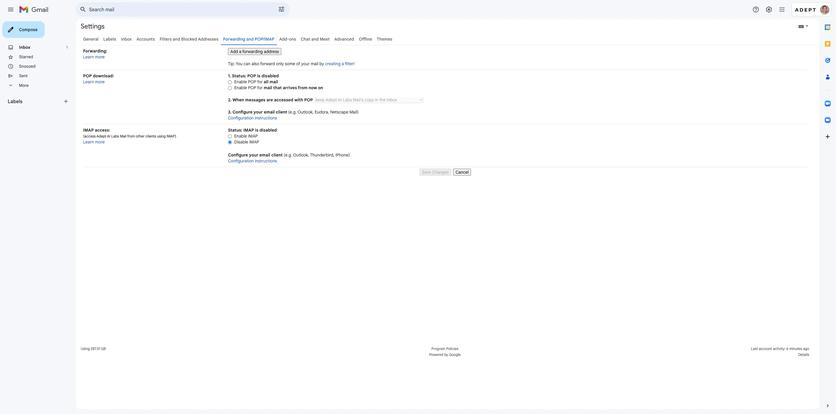 Task type: vqa. For each thing, say whether or not it's contained in the screenshot.
SNOOZED
yes



Task type: describe. For each thing, give the bounding box(es) containing it.
sent
[[19, 73, 28, 79]]

tip:
[[228, 61, 235, 67]]

some
[[285, 61, 295, 67]]

using
[[157, 134, 166, 139]]

mail)
[[349, 110, 359, 115]]

add-ons
[[279, 37, 296, 42]]

program policies link
[[432, 347, 459, 352]]

1 vertical spatial disabled
[[260, 128, 277, 133]]

labels heading
[[8, 99, 63, 105]]

imap for disable
[[249, 140, 259, 145]]

meet
[[320, 37, 330, 42]]

more inside forwarding: learn more
[[95, 54, 105, 60]]

thunderbird,
[[310, 153, 334, 158]]

chat and meet
[[301, 37, 330, 42]]

Enable IMAP radio
[[228, 134, 232, 139]]

chat and meet link
[[301, 37, 330, 42]]

messages
[[245, 98, 265, 103]]

email inside 3. configure your email client (e.g. outlook, eudora, netscape mail) configuration instructions
[[264, 110, 275, 115]]

navigation containing save changes
[[83, 167, 808, 176]]

for for mail that arrives from now on
[[257, 85, 263, 91]]

learn more link for learn
[[83, 79, 105, 85]]

enable for enable imap
[[234, 134, 247, 139]]

more
[[19, 83, 29, 88]]

imap)
[[167, 134, 176, 139]]

(access
[[83, 134, 96, 139]]

gmail image
[[19, 4, 51, 15]]

learn more link for more
[[83, 54, 105, 60]]

settings
[[81, 22, 105, 30]]

pop down enable pop for all mail
[[248, 85, 256, 91]]

main menu image
[[7, 6, 14, 13]]

labs
[[111, 134, 119, 139]]

themes link
[[377, 37, 392, 42]]

advanced
[[334, 37, 354, 42]]

only
[[276, 61, 284, 67]]

support image
[[752, 6, 760, 13]]

learn inside imap access: (access adept ai labs mail from other clients using imap) learn more
[[83, 140, 94, 145]]

all
[[264, 79, 269, 85]]

imap access: (access adept ai labs mail from other clients using imap) learn more
[[83, 128, 176, 145]]

0 vertical spatial disabled
[[262, 73, 279, 79]]

accessed
[[274, 98, 293, 103]]

access:
[[95, 128, 110, 133]]

disable
[[234, 140, 248, 145]]

changes
[[432, 170, 449, 175]]

forwarding
[[223, 37, 245, 42]]

google
[[449, 353, 461, 358]]

filter!
[[345, 61, 355, 67]]

select input tool image
[[805, 24, 809, 28]]

with
[[294, 98, 303, 103]]

activity:
[[773, 347, 786, 352]]

pop down 1. status: pop is disabled
[[248, 79, 256, 85]]

offline link
[[359, 37, 372, 42]]

disable imap
[[234, 140, 259, 145]]

ons
[[289, 37, 296, 42]]

iphone)
[[335, 153, 350, 158]]

compose
[[19, 27, 38, 32]]

instructions inside 3. configure your email client (e.g. outlook, eudora, netscape mail) configuration instructions
[[255, 116, 277, 121]]

gb
[[101, 347, 106, 352]]

when
[[233, 98, 244, 103]]

3. configure your email client (e.g. outlook, eudora, netscape mail) configuration instructions
[[228, 110, 359, 121]]

287.51
[[91, 347, 100, 352]]

other
[[136, 134, 145, 139]]

settings image
[[766, 6, 773, 13]]

email inside the configure your email client (e.g. outlook, thunderbird, iphone) configuration instructions
[[259, 153, 270, 158]]

forwarding: learn more
[[83, 48, 107, 60]]

blocked
[[181, 37, 197, 42]]

ago
[[803, 347, 809, 352]]

2. when messages are accessed with pop
[[228, 98, 314, 103]]

are
[[266, 98, 273, 103]]

configuration instructions link for configure
[[228, 116, 277, 121]]

also
[[252, 61, 259, 67]]

your inside the configure your email client (e.g. outlook, thunderbird, iphone) configuration instructions
[[249, 153, 258, 158]]

accounts link
[[136, 37, 155, 42]]

save
[[422, 170, 431, 175]]

status: imap is disabled
[[228, 128, 277, 133]]

and for chat
[[311, 37, 319, 42]]

footer containing using
[[76, 347, 815, 358]]

save changes button
[[420, 169, 451, 176]]

netscape
[[330, 110, 348, 115]]

enable pop for mail that arrives from now on
[[234, 85, 323, 91]]

Search mail text field
[[89, 7, 261, 12]]

creating
[[325, 61, 341, 67]]

more button
[[0, 81, 71, 90]]

advanced search options image
[[276, 3, 287, 15]]

labels for labels link
[[103, 37, 116, 42]]

compose button
[[2, 21, 45, 38]]

1 vertical spatial status:
[[228, 128, 242, 133]]

filters
[[160, 37, 172, 42]]

0 vertical spatial mail
[[311, 61, 318, 67]]

client inside the configure your email client (e.g. outlook, thunderbird, iphone) configuration instructions
[[271, 153, 283, 158]]

themes
[[377, 37, 392, 42]]

search mail image
[[78, 4, 88, 15]]

last
[[751, 347, 758, 352]]

instructions inside the configure your email client (e.g. outlook, thunderbird, iphone) configuration instructions
[[255, 159, 277, 164]]

details link
[[798, 353, 809, 358]]

mail
[[120, 134, 127, 139]]

your inside 3. configure your email client (e.g. outlook, eudora, netscape mail) configuration instructions
[[254, 110, 263, 115]]

pop right with
[[304, 98, 313, 103]]

3.
[[228, 110, 232, 115]]

configure your email client (e.g. outlook, thunderbird, iphone) configuration instructions
[[228, 153, 350, 164]]

using
[[81, 347, 90, 352]]

accounts
[[136, 37, 155, 42]]

enable for enable pop for all mail
[[234, 79, 247, 85]]

starred
[[19, 54, 33, 60]]

forwarding:
[[83, 48, 107, 54]]

1. status: pop is disabled
[[228, 73, 279, 79]]

add-
[[279, 37, 289, 42]]

snoozed link
[[19, 64, 36, 69]]

Disable IMAP radio
[[228, 140, 232, 145]]

0 vertical spatial is
[[257, 73, 260, 79]]

snoozed
[[19, 64, 36, 69]]

you
[[236, 61, 243, 67]]



Task type: locate. For each thing, give the bounding box(es) containing it.
3 learn from the top
[[83, 140, 94, 145]]

instructions down disable imap
[[255, 159, 277, 164]]

creating a filter! link
[[325, 61, 355, 67]]

footer
[[76, 347, 815, 358]]

1 horizontal spatial inbox link
[[121, 37, 132, 42]]

2 vertical spatial enable
[[234, 134, 247, 139]]

for down enable pop for all mail
[[257, 85, 263, 91]]

and right chat
[[311, 37, 319, 42]]

outlook, left thunderbird,
[[293, 153, 309, 158]]

2 vertical spatial mail
[[264, 85, 272, 91]]

2 enable from the top
[[234, 85, 247, 91]]

None search field
[[76, 2, 290, 17]]

add-ons link
[[279, 37, 296, 42]]

inbox for the rightmost "inbox" link
[[121, 37, 132, 42]]

inbox link up starred
[[19, 45, 30, 50]]

3 more from the top
[[95, 140, 105, 145]]

offline
[[359, 37, 372, 42]]

policies
[[446, 347, 459, 352]]

configuration instructions link up status: imap is disabled
[[228, 116, 277, 121]]

sent link
[[19, 73, 28, 79]]

a
[[342, 61, 344, 67]]

configuration inside the configure your email client (e.g. outlook, thunderbird, iphone) configuration instructions
[[228, 159, 254, 164]]

0 vertical spatial by
[[319, 61, 324, 67]]

1 horizontal spatial by
[[444, 353, 448, 358]]

1 vertical spatial client
[[271, 153, 283, 158]]

of
[[296, 61, 300, 67]]

1 more from the top
[[95, 54, 105, 60]]

is
[[257, 73, 260, 79], [255, 128, 258, 133]]

2 vertical spatial learn more link
[[83, 140, 105, 145]]

can
[[244, 61, 251, 67]]

learn down forwarding:
[[83, 54, 94, 60]]

1 enable from the top
[[234, 79, 247, 85]]

by inside the program policies powered by google
[[444, 353, 448, 358]]

tip: you can also forward only some of your mail by creating a filter!
[[228, 61, 355, 67]]

arrives
[[283, 85, 297, 91]]

configuration instructions link for your
[[228, 159, 277, 164]]

imap down enable imap
[[249, 140, 259, 145]]

2 learn more link from the top
[[83, 79, 105, 85]]

0 vertical spatial inbox
[[121, 37, 132, 42]]

configure inside 3. configure your email client (e.g. outlook, eudora, netscape mail) configuration instructions
[[233, 110, 253, 115]]

2 and from the left
[[246, 37, 254, 42]]

0 vertical spatial (e.g.
[[288, 110, 297, 115]]

configure down when
[[233, 110, 253, 115]]

0 vertical spatial more
[[95, 54, 105, 60]]

more down adept
[[95, 140, 105, 145]]

1 vertical spatial configuration instructions link
[[228, 159, 277, 164]]

0 vertical spatial learn more link
[[83, 54, 105, 60]]

learn more link down forwarding:
[[83, 54, 105, 60]]

pop inside the pop download: learn more
[[83, 73, 92, 79]]

by
[[319, 61, 324, 67], [444, 353, 448, 358]]

more down forwarding:
[[95, 54, 105, 60]]

(e.g.
[[288, 110, 297, 115], [284, 153, 292, 158]]

2 vertical spatial learn
[[83, 140, 94, 145]]

enable for enable pop for mail that arrives from now on
[[234, 85, 247, 91]]

1.
[[228, 73, 231, 79]]

that
[[273, 85, 282, 91]]

forwarding and pop/imap link
[[223, 37, 275, 42]]

1 vertical spatial enable
[[234, 85, 247, 91]]

0 vertical spatial configuration instructions link
[[228, 116, 277, 121]]

cancel
[[456, 170, 469, 175]]

1 vertical spatial for
[[257, 85, 263, 91]]

outlook, down with
[[298, 110, 314, 115]]

mail down all
[[264, 85, 272, 91]]

now
[[309, 85, 317, 91]]

0 horizontal spatial from
[[127, 134, 135, 139]]

and right the 'filters'
[[173, 37, 180, 42]]

configuration
[[228, 116, 254, 121], [228, 159, 254, 164]]

labels inside navigation
[[8, 99, 22, 105]]

last account activity: 6 minutes ago details
[[751, 347, 809, 358]]

1 vertical spatial instructions
[[255, 159, 277, 164]]

on
[[318, 85, 323, 91]]

1 vertical spatial mail
[[270, 79, 278, 85]]

1 configuration instructions link from the top
[[228, 116, 277, 121]]

0 horizontal spatial inbox link
[[19, 45, 30, 50]]

cancel button
[[453, 169, 471, 176]]

1 vertical spatial inbox
[[19, 45, 30, 50]]

general
[[83, 37, 99, 42]]

more inside the pop download: learn more
[[95, 79, 105, 85]]

1 instructions from the top
[[255, 116, 277, 121]]

1 vertical spatial configure
[[228, 153, 248, 158]]

from right mail
[[127, 134, 135, 139]]

for for all mail
[[257, 79, 263, 85]]

imap down status: imap is disabled
[[248, 134, 258, 139]]

imap inside imap access: (access adept ai labs mail from other clients using imap) learn more
[[83, 128, 94, 133]]

save changes
[[422, 170, 449, 175]]

configuration inside 3. configure your email client (e.g. outlook, eudora, netscape mail) configuration instructions
[[228, 116, 254, 121]]

0 vertical spatial configuration
[[228, 116, 254, 121]]

client
[[276, 110, 287, 115], [271, 153, 283, 158]]

0 vertical spatial status:
[[232, 73, 246, 79]]

pop left download:
[[83, 73, 92, 79]]

client inside 3. configure your email client (e.g. outlook, eudora, netscape mail) configuration instructions
[[276, 110, 287, 115]]

1 vertical spatial labels
[[8, 99, 22, 105]]

1 learn more link from the top
[[83, 54, 105, 60]]

chat
[[301, 37, 310, 42]]

1 horizontal spatial from
[[298, 85, 308, 91]]

0 vertical spatial your
[[301, 61, 310, 67]]

navigation
[[83, 167, 808, 176]]

pop up enable pop for all mail
[[247, 73, 256, 79]]

instructions
[[255, 116, 277, 121], [255, 159, 277, 164]]

starred link
[[19, 54, 33, 60]]

0 vertical spatial email
[[264, 110, 275, 115]]

1 vertical spatial more
[[95, 79, 105, 85]]

inbox link right labels link
[[121, 37, 132, 42]]

by down program policies link
[[444, 353, 448, 358]]

labels for the labels heading in the top left of the page
[[8, 99, 22, 105]]

minutes
[[789, 347, 802, 352]]

labels navigation
[[0, 19, 76, 415]]

imap up enable imap
[[243, 128, 254, 133]]

configure inside the configure your email client (e.g. outlook, thunderbird, iphone) configuration instructions
[[228, 153, 248, 158]]

None button
[[228, 48, 281, 55]]

email down "are"
[[264, 110, 275, 115]]

mail right of
[[311, 61, 318, 67]]

learn more link down (access
[[83, 140, 105, 145]]

1 vertical spatial by
[[444, 353, 448, 358]]

learn down (access
[[83, 140, 94, 145]]

0 vertical spatial configure
[[233, 110, 253, 115]]

learn more link
[[83, 54, 105, 60], [83, 79, 105, 85], [83, 140, 105, 145]]

1 vertical spatial outlook,
[[293, 153, 309, 158]]

2 configuration from the top
[[228, 159, 254, 164]]

clients
[[146, 134, 156, 139]]

using 287.51 gb
[[81, 347, 106, 352]]

from left now
[[298, 85, 308, 91]]

imap for status:
[[243, 128, 254, 133]]

is up enable pop for all mail
[[257, 73, 260, 79]]

your down messages
[[254, 110, 263, 115]]

2 horizontal spatial and
[[311, 37, 319, 42]]

mail up that
[[270, 79, 278, 85]]

advanced link
[[334, 37, 354, 42]]

configuration instructions link down disable imap
[[228, 159, 277, 164]]

1
[[66, 45, 68, 50]]

disabled down 3. configure your email client (e.g. outlook, eudora, netscape mail) configuration instructions
[[260, 128, 277, 133]]

powered
[[429, 353, 443, 358]]

more inside imap access: (access adept ai labs mail from other clients using imap) learn more
[[95, 140, 105, 145]]

configuration down 3.
[[228, 116, 254, 121]]

and for forwarding
[[246, 37, 254, 42]]

imap for enable
[[248, 134, 258, 139]]

enable up the disable
[[234, 134, 247, 139]]

enable
[[234, 79, 247, 85], [234, 85, 247, 91], [234, 134, 247, 139]]

2.
[[228, 98, 232, 103]]

imap
[[83, 128, 94, 133], [243, 128, 254, 133], [248, 134, 258, 139], [249, 140, 259, 145]]

2 vertical spatial more
[[95, 140, 105, 145]]

1 horizontal spatial inbox
[[121, 37, 132, 42]]

3 learn more link from the top
[[83, 140, 105, 145]]

configure
[[233, 110, 253, 115], [228, 153, 248, 158]]

outlook, inside the configure your email client (e.g. outlook, thunderbird, iphone) configuration instructions
[[293, 153, 309, 158]]

and
[[173, 37, 180, 42], [246, 37, 254, 42], [311, 37, 319, 42]]

0 horizontal spatial by
[[319, 61, 324, 67]]

learn down download:
[[83, 79, 94, 85]]

0 vertical spatial enable
[[234, 79, 247, 85]]

inbox right labels link
[[121, 37, 132, 42]]

status: up enable imap option
[[228, 128, 242, 133]]

filters and blocked addresses
[[160, 37, 219, 42]]

from inside imap access: (access adept ai labs mail from other clients using imap) learn more
[[127, 134, 135, 139]]

enable pop for all mail
[[234, 79, 278, 85]]

forward
[[260, 61, 275, 67]]

configure down the disable
[[228, 153, 248, 158]]

imap up (access
[[83, 128, 94, 133]]

inbox for leftmost "inbox" link
[[19, 45, 30, 50]]

inbox link
[[121, 37, 132, 42], [19, 45, 30, 50]]

1 vertical spatial (e.g.
[[284, 153, 292, 158]]

(e.g. inside 3. configure your email client (e.g. outlook, eudora, netscape mail) configuration instructions
[[288, 110, 297, 115]]

and left 'pop/imap'
[[246, 37, 254, 42]]

your down disable imap
[[249, 153, 258, 158]]

your right of
[[301, 61, 310, 67]]

tab list
[[820, 19, 836, 393]]

by left creating
[[319, 61, 324, 67]]

email
[[264, 110, 275, 115], [259, 153, 270, 158]]

0 vertical spatial client
[[276, 110, 287, 115]]

filters and blocked addresses link
[[160, 37, 219, 42]]

1 for from the top
[[257, 79, 263, 85]]

pop/imap
[[255, 37, 275, 42]]

ai
[[107, 134, 110, 139]]

1 vertical spatial is
[[255, 128, 258, 133]]

0 horizontal spatial inbox
[[19, 45, 30, 50]]

0 vertical spatial for
[[257, 79, 263, 85]]

mail
[[311, 61, 318, 67], [270, 79, 278, 85], [264, 85, 272, 91]]

inbox up starred
[[19, 45, 30, 50]]

email down status: imap is disabled
[[259, 153, 270, 158]]

2 vertical spatial your
[[249, 153, 258, 158]]

enable up when
[[234, 85, 247, 91]]

6
[[787, 347, 789, 352]]

0 vertical spatial outlook,
[[298, 110, 314, 115]]

None radio
[[228, 80, 232, 85]]

pop
[[83, 73, 92, 79], [247, 73, 256, 79], [248, 79, 256, 85], [248, 85, 256, 91], [304, 98, 313, 103]]

status: right 1.
[[232, 73, 246, 79]]

inbox
[[121, 37, 132, 42], [19, 45, 30, 50]]

google link
[[449, 352, 461, 358]]

0 vertical spatial from
[[298, 85, 308, 91]]

learn inside forwarding: learn more
[[83, 54, 94, 60]]

3 enable from the top
[[234, 134, 247, 139]]

1 vertical spatial from
[[127, 134, 135, 139]]

inbox inside labels navigation
[[19, 45, 30, 50]]

1 horizontal spatial labels
[[103, 37, 116, 42]]

0 vertical spatial instructions
[[255, 116, 277, 121]]

adept
[[97, 134, 106, 139]]

pop download: learn more
[[83, 73, 114, 85]]

labels up forwarding:
[[103, 37, 116, 42]]

2 configuration instructions link from the top
[[228, 159, 277, 164]]

labels down more
[[8, 99, 22, 105]]

0 vertical spatial learn
[[83, 54, 94, 60]]

more down download:
[[95, 79, 105, 85]]

1 vertical spatial configuration
[[228, 159, 254, 164]]

1 horizontal spatial and
[[246, 37, 254, 42]]

1 learn from the top
[[83, 54, 94, 60]]

0 horizontal spatial and
[[173, 37, 180, 42]]

2 instructions from the top
[[255, 159, 277, 164]]

account
[[759, 347, 772, 352]]

1 vertical spatial inbox link
[[19, 45, 30, 50]]

and for filters
[[173, 37, 180, 42]]

enable imap
[[234, 134, 258, 139]]

2 for from the top
[[257, 85, 263, 91]]

forwarding and pop/imap
[[223, 37, 275, 42]]

details
[[798, 353, 809, 358]]

enable down 1. status: pop is disabled
[[234, 79, 247, 85]]

configuration down the disable
[[228, 159, 254, 164]]

addresses
[[198, 37, 219, 42]]

outlook,
[[298, 110, 314, 115], [293, 153, 309, 158]]

learn
[[83, 54, 94, 60], [83, 79, 94, 85], [83, 140, 94, 145]]

1 configuration from the top
[[228, 116, 254, 121]]

1 vertical spatial learn more link
[[83, 79, 105, 85]]

0 vertical spatial labels
[[103, 37, 116, 42]]

instructions up status: imap is disabled
[[255, 116, 277, 121]]

outlook, inside 3. configure your email client (e.g. outlook, eudora, netscape mail) configuration instructions
[[298, 110, 314, 115]]

labels link
[[103, 37, 116, 42]]

disabled
[[262, 73, 279, 79], [260, 128, 277, 133]]

3 and from the left
[[311, 37, 319, 42]]

0 horizontal spatial labels
[[8, 99, 22, 105]]

learn inside the pop download: learn more
[[83, 79, 94, 85]]

1 and from the left
[[173, 37, 180, 42]]

is up enable imap
[[255, 128, 258, 133]]

for left all
[[257, 79, 263, 85]]

2 learn from the top
[[83, 79, 94, 85]]

1 vertical spatial your
[[254, 110, 263, 115]]

(e.g. inside the configure your email client (e.g. outlook, thunderbird, iphone) configuration instructions
[[284, 153, 292, 158]]

1 vertical spatial learn
[[83, 79, 94, 85]]

0 vertical spatial inbox link
[[121, 37, 132, 42]]

disabled up all
[[262, 73, 279, 79]]

2 more from the top
[[95, 79, 105, 85]]

None radio
[[228, 86, 232, 91]]

1 vertical spatial email
[[259, 153, 270, 158]]

learn more link down download:
[[83, 79, 105, 85]]



